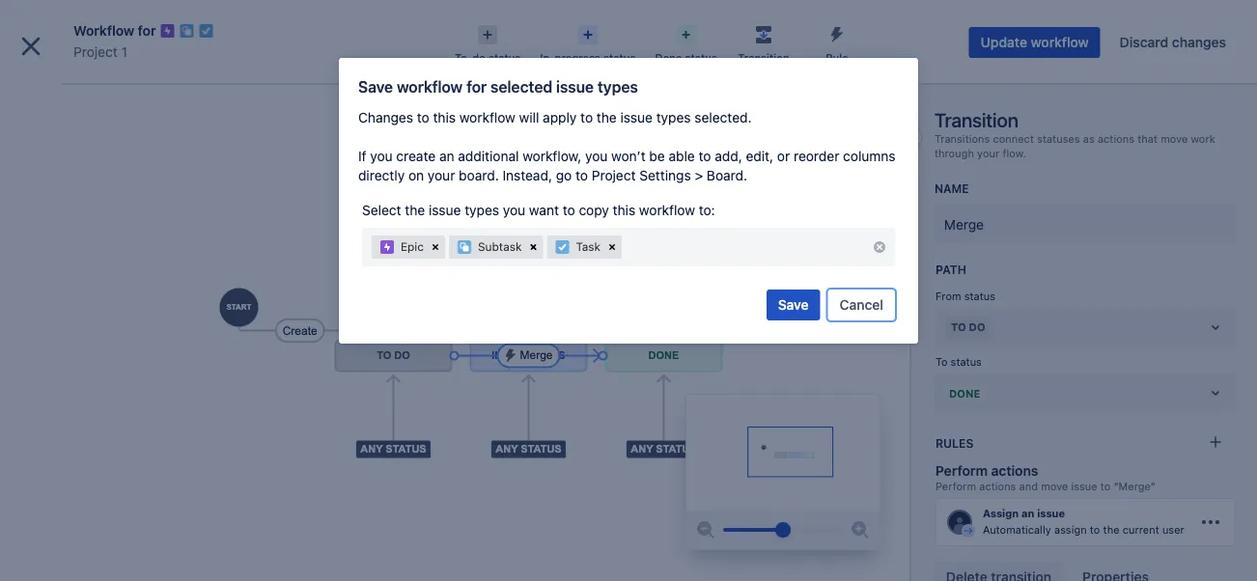 Task type: locate. For each thing, give the bounding box(es) containing it.
name
[[935, 182, 970, 196]]

you left want
[[503, 202, 526, 218]]

0 vertical spatial for
[[138, 23, 156, 39]]

project down "workflow"
[[73, 44, 118, 60]]

clear image for subtask
[[526, 240, 541, 255]]

project
[[73, 44, 118, 60], [592, 168, 636, 184]]

changes
[[358, 110, 413, 126]]

the left the current
[[1104, 524, 1120, 536]]

the
[[597, 110, 617, 126], [405, 202, 425, 218], [1104, 524, 1120, 536]]

additional
[[458, 148, 519, 164]]

1 horizontal spatial move
[[1161, 132, 1189, 145]]

clear image right task
[[605, 240, 620, 255]]

that
[[1138, 132, 1158, 145]]

selected.
[[695, 110, 752, 126]]

and
[[1020, 481, 1039, 493]]

an up automatically
[[1022, 507, 1035, 520]]

0 horizontal spatial your
[[428, 168, 455, 184]]

types down the board.
[[465, 202, 500, 218]]

this
[[433, 110, 456, 126], [613, 202, 636, 218]]

project inside changes to this workflow will apply to the issue types selected. if you create an additional workflow, you won't be able to add, edit, or reorder columns directly on your board. instead, go to project settings > board.
[[592, 168, 636, 184]]

2 group from the top
[[8, 334, 224, 386]]

instead,
[[503, 168, 553, 184]]

assign
[[983, 507, 1019, 520]]

1 vertical spatial done
[[950, 387, 981, 400]]

project 1
[[73, 44, 127, 60]]

on
[[409, 168, 424, 184]]

status for done status
[[685, 52, 718, 64]]

jira software image
[[50, 15, 180, 38], [50, 15, 180, 38]]

done for done status
[[656, 52, 683, 64]]

2 clear image from the left
[[526, 240, 541, 255]]

for inside 'dialog'
[[467, 78, 487, 96]]

clear image for epic
[[428, 240, 443, 255]]

0 horizontal spatial project
[[73, 44, 118, 60]]

save workflow for selected issue types
[[358, 78, 638, 96]]

status for from status
[[965, 290, 996, 303]]

issue up assign an issue automatically assign to the current user
[[1072, 481, 1098, 493]]

save up changes
[[358, 78, 393, 96]]

status inside "popup button"
[[685, 52, 718, 64]]

0 horizontal spatial this
[[433, 110, 456, 126]]

primary element
[[12, 0, 891, 54]]

changes
[[1173, 34, 1227, 50]]

0 horizontal spatial clear image
[[428, 240, 443, 255]]

you
[[370, 148, 393, 164], [586, 148, 608, 164], [503, 202, 526, 218]]

for inside transition dialog
[[138, 23, 156, 39]]

to left do
[[952, 321, 967, 334]]

done inside "popup button"
[[656, 52, 683, 64]]

will
[[519, 110, 539, 126]]

workflow right "update"
[[1032, 34, 1090, 50]]

1 horizontal spatial your
[[978, 148, 1000, 160]]

to inside assign an issue automatically assign to the current user
[[1091, 524, 1101, 536]]

1 vertical spatial an
[[1022, 507, 1035, 520]]

1 vertical spatial the
[[405, 202, 425, 218]]

actions right as
[[1098, 132, 1135, 145]]

update
[[981, 34, 1028, 50]]

status
[[489, 52, 521, 64], [604, 52, 636, 64], [685, 52, 718, 64], [965, 290, 996, 303], [951, 356, 982, 368]]

1 vertical spatial to
[[936, 356, 948, 368]]

from
[[936, 290, 962, 303]]

select the issue types you want to copy this workflow to:
[[362, 202, 716, 218]]

done
[[656, 52, 683, 64], [950, 387, 981, 400]]

transition
[[738, 52, 790, 64], [935, 108, 1019, 131]]

for down do
[[467, 78, 487, 96]]

2 vertical spatial the
[[1104, 524, 1120, 536]]

save left cancel
[[778, 297, 809, 313]]

transition dialog
[[0, 0, 1258, 582]]

to right go
[[576, 168, 588, 184]]

the inside assign an issue automatically assign to the current user
[[1104, 524, 1120, 536]]

0 horizontal spatial for
[[138, 23, 156, 39]]

move inside perform actions perform actions and move issue to "merge"
[[1042, 481, 1069, 493]]

an
[[440, 148, 455, 164], [1022, 507, 1035, 520]]

your left flow.
[[978, 148, 1000, 160]]

types
[[598, 78, 638, 96], [657, 110, 691, 126], [465, 202, 500, 218]]

the up won't
[[597, 110, 617, 126]]

1 vertical spatial move
[[1042, 481, 1069, 493]]

0 vertical spatial to
[[952, 321, 967, 334]]

status down to do
[[951, 356, 982, 368]]

1 group from the top
[[8, 187, 224, 436]]

1 vertical spatial actions
[[992, 463, 1039, 479]]

apply
[[543, 110, 577, 126]]

1 horizontal spatial an
[[1022, 507, 1035, 520]]

group
[[8, 187, 224, 436], [8, 334, 224, 386]]

status down create button
[[685, 52, 718, 64]]

actions up assign
[[980, 481, 1017, 493]]

save
[[358, 78, 393, 96], [778, 297, 809, 313]]

status right progress
[[604, 52, 636, 64]]

0 horizontal spatial transition
[[738, 52, 790, 64]]

0 horizontal spatial done
[[656, 52, 683, 64]]

2 horizontal spatial clear image
[[605, 240, 620, 255]]

to right changes
[[417, 110, 430, 126]]

cancel button
[[829, 290, 896, 321]]

0 horizontal spatial save
[[358, 78, 393, 96]]

1 vertical spatial transition
[[935, 108, 1019, 131]]

2 horizontal spatial types
[[657, 110, 691, 126]]

1 horizontal spatial to
[[952, 321, 967, 334]]

statuses
[[1038, 132, 1081, 145]]

clear image
[[428, 240, 443, 255], [526, 240, 541, 255], [605, 240, 620, 255]]

to-
[[455, 52, 473, 64]]

epic
[[401, 240, 424, 254]]

0 vertical spatial save
[[358, 78, 393, 96]]

0 horizontal spatial to
[[936, 356, 948, 368]]

0 vertical spatial done
[[656, 52, 683, 64]]

connect
[[994, 132, 1035, 145]]

workflow down settings at the top of page
[[640, 202, 696, 218]]

add rule image
[[1209, 435, 1224, 450]]

1 horizontal spatial the
[[597, 110, 617, 126]]

to
[[417, 110, 430, 126], [581, 110, 593, 126], [699, 148, 712, 164], [576, 168, 588, 184], [563, 202, 576, 218], [1101, 481, 1111, 493], [1091, 524, 1101, 536]]

0 vertical spatial transition
[[738, 52, 790, 64]]

to do
[[952, 321, 986, 334]]

an right create at the left top
[[440, 148, 455, 164]]

issue inside perform actions perform actions and move issue to "merge"
[[1072, 481, 1098, 493]]

issue
[[556, 78, 594, 96], [621, 110, 653, 126], [429, 202, 461, 218], [1072, 481, 1098, 493], [1038, 507, 1066, 520]]

clear image right "epic"
[[428, 240, 443, 255]]

0 vertical spatial the
[[597, 110, 617, 126]]

save for save
[[778, 297, 809, 313]]

assign
[[1055, 524, 1088, 536]]

project inside transition dialog
[[73, 44, 118, 60]]

you left won't
[[586, 148, 608, 164]]

to right assign at the bottom right of the page
[[1091, 524, 1101, 536]]

clear image
[[872, 240, 888, 255]]

update workflow button
[[970, 27, 1101, 58]]

you right the if
[[370, 148, 393, 164]]

transition up transitions
[[935, 108, 1019, 131]]

0 horizontal spatial you
[[370, 148, 393, 164]]

cancel
[[840, 297, 884, 313]]

0 vertical spatial perform
[[936, 463, 988, 479]]

transition down create button
[[738, 52, 790, 64]]

status right do
[[489, 52, 521, 64]]

rule button
[[801, 19, 874, 66]]

for
[[138, 23, 156, 39], [467, 78, 487, 96]]

0 horizontal spatial an
[[440, 148, 455, 164]]

reorder
[[794, 148, 840, 164]]

create banner
[[0, 0, 1258, 54]]

actions up and
[[992, 463, 1039, 479]]

0 vertical spatial an
[[440, 148, 455, 164]]

want
[[529, 202, 559, 218]]

rule
[[826, 52, 849, 64]]

zoom in image
[[849, 519, 872, 542]]

2 horizontal spatial the
[[1104, 524, 1120, 536]]

to-do status button
[[446, 19, 531, 66]]

types down in-progress status
[[598, 78, 638, 96]]

won't
[[612, 148, 646, 164]]

1 vertical spatial project
[[592, 168, 636, 184]]

types up able
[[657, 110, 691, 126]]

issue up assign at the bottom right of the page
[[1038, 507, 1066, 520]]

merge
[[945, 216, 985, 232]]

create
[[397, 148, 436, 164]]

work
[[1192, 132, 1216, 145]]

this right copy
[[613, 202, 636, 218]]

1 vertical spatial perform
[[936, 481, 977, 493]]

done inside to status element
[[950, 387, 981, 400]]

the right 'select'
[[405, 202, 425, 218]]

for right "workflow"
[[138, 23, 156, 39]]

to left ""merge""
[[1101, 481, 1111, 493]]

as
[[1084, 132, 1095, 145]]

your right on
[[428, 168, 455, 184]]

copy
[[579, 202, 610, 218]]

0 vertical spatial your
[[978, 148, 1000, 160]]

1 vertical spatial your
[[428, 168, 455, 184]]

1 vertical spatial this
[[613, 202, 636, 218]]

1 horizontal spatial transition
[[935, 108, 1019, 131]]

move right and
[[1042, 481, 1069, 493]]

zoom out image
[[695, 519, 718, 542]]

status up do
[[965, 290, 996, 303]]

to status element
[[936, 374, 1236, 412]]

move
[[1161, 132, 1189, 145], [1042, 481, 1069, 493]]

3 clear image from the left
[[605, 240, 620, 255]]

epic image
[[380, 240, 395, 255]]

move right that
[[1161, 132, 1189, 145]]

1 vertical spatial save
[[778, 297, 809, 313]]

2 vertical spatial types
[[465, 202, 500, 218]]

perform
[[936, 463, 988, 479], [936, 481, 977, 493]]

0 vertical spatial move
[[1161, 132, 1189, 145]]

status for to status
[[951, 356, 982, 368]]

1 clear image from the left
[[428, 240, 443, 255]]

save inside button
[[778, 297, 809, 313]]

1 horizontal spatial clear image
[[526, 240, 541, 255]]

issue up won't
[[621, 110, 653, 126]]

0 vertical spatial types
[[598, 78, 638, 96]]

clear image left task image
[[526, 240, 541, 255]]

1 horizontal spatial save
[[778, 297, 809, 313]]

to inside from status element
[[952, 321, 967, 334]]

be
[[650, 148, 665, 164]]

to right apply
[[581, 110, 593, 126]]

selected
[[491, 78, 553, 96]]

workflow for
[[73, 23, 156, 39]]

0 vertical spatial project
[[73, 44, 118, 60]]

0 horizontal spatial move
[[1042, 481, 1069, 493]]

2 perform from the top
[[936, 481, 977, 493]]

1 horizontal spatial for
[[467, 78, 487, 96]]

your
[[978, 148, 1000, 160], [428, 168, 455, 184]]

do
[[970, 321, 986, 334]]

move inside transition transitions connect statuses as actions that move work through your flow.
[[1161, 132, 1189, 145]]

1 vertical spatial types
[[657, 110, 691, 126]]

to for to do
[[952, 321, 967, 334]]

to
[[952, 321, 967, 334], [936, 356, 948, 368]]

Search field
[[891, 11, 1084, 42]]

transition inside transition transitions connect statuses as actions that move work through your flow.
[[935, 108, 1019, 131]]

edit,
[[746, 148, 774, 164]]

2 vertical spatial actions
[[980, 481, 1017, 493]]

workflow down save workflow for selected issue types in the top of the page
[[460, 110, 516, 126]]

0 vertical spatial actions
[[1098, 132, 1135, 145]]

transition for transition
[[738, 52, 790, 64]]

transition inside popup button
[[738, 52, 790, 64]]

1 vertical spatial for
[[467, 78, 487, 96]]

0 vertical spatial this
[[433, 110, 456, 126]]

1 horizontal spatial done
[[950, 387, 981, 400]]

project down won't
[[592, 168, 636, 184]]

save workflow for selected issue types dialog
[[339, 58, 919, 344]]

through
[[935, 148, 975, 160]]

in-progress status button
[[531, 19, 646, 66]]

this up create at the left top
[[433, 110, 456, 126]]

or
[[778, 148, 791, 164]]

to right want
[[563, 202, 576, 218]]

1 horizontal spatial project
[[592, 168, 636, 184]]

rules
[[936, 437, 974, 450]]

to down from
[[936, 356, 948, 368]]



Task type: vqa. For each thing, say whether or not it's contained in the screenshot.
Teams popup button
no



Task type: describe. For each thing, give the bounding box(es) containing it.
transitions
[[935, 132, 991, 145]]

discard
[[1120, 34, 1169, 50]]

2 horizontal spatial you
[[586, 148, 608, 164]]

0 horizontal spatial types
[[465, 202, 500, 218]]

types inside changes to this workflow will apply to the issue types selected. if you create an additional workflow, you won't be able to add, edit, or reorder columns directly on your board. instead, go to project settings > board.
[[657, 110, 691, 126]]

workflow inside changes to this workflow will apply to the issue types selected. if you create an additional workflow, you won't be able to add, edit, or reorder columns directly on your board. instead, go to project settings > board.
[[460, 110, 516, 126]]

from status
[[936, 290, 996, 303]]

update workflow
[[981, 34, 1090, 50]]

workflow down to-
[[397, 78, 463, 96]]

board.
[[707, 168, 748, 184]]

flow.
[[1003, 148, 1027, 160]]

1
[[121, 44, 127, 60]]

to for to status
[[936, 356, 948, 368]]

1 horizontal spatial this
[[613, 202, 636, 218]]

0 horizontal spatial the
[[405, 202, 425, 218]]

1 perform from the top
[[936, 463, 988, 479]]

workflow
[[73, 23, 134, 39]]

to status
[[936, 356, 982, 368]]

1 horizontal spatial you
[[503, 202, 526, 218]]

perform actions perform actions and move issue to "merge"
[[936, 463, 1156, 493]]

to-do status
[[455, 52, 521, 64]]

your inside changes to this workflow will apply to the issue types selected. if you create an additional workflow, you won't be able to add, edit, or reorder columns directly on your board. instead, go to project settings > board.
[[428, 168, 455, 184]]

subtask
[[478, 240, 522, 254]]

user
[[1163, 524, 1185, 536]]

the inside changes to this workflow will apply to the issue types selected. if you create an additional workflow, you won't be able to add, edit, or reorder columns directly on your board. instead, go to project settings > board.
[[597, 110, 617, 126]]

changes to this workflow will apply to the issue types selected. if you create an additional workflow, you won't be able to add, edit, or reorder columns directly on your board. instead, go to project settings > board.
[[358, 110, 896, 184]]

do
[[473, 52, 486, 64]]

to up ">" at the right top of the page
[[699, 148, 712, 164]]

done status button
[[646, 19, 727, 66]]

settings
[[640, 168, 691, 184]]

issue down progress
[[556, 78, 594, 96]]

your inside transition transitions connect statuses as actions that move work through your flow.
[[978, 148, 1000, 160]]

in-progress status
[[540, 52, 636, 64]]

automatically
[[983, 524, 1052, 536]]

workflow inside "update workflow" "button"
[[1032, 34, 1090, 50]]

Zoom level range field
[[724, 511, 843, 550]]

path
[[936, 263, 967, 277]]

discard changes button
[[1109, 27, 1239, 58]]

open image
[[1205, 316, 1228, 339]]

1 horizontal spatial types
[[598, 78, 638, 96]]

done status
[[656, 52, 718, 64]]

discard changes
[[1120, 34, 1227, 50]]

project 1 link
[[73, 41, 127, 64]]

transition transitions connect statuses as actions that move work through your flow.
[[935, 108, 1216, 160]]

done for done
[[950, 387, 981, 400]]

clear image for task
[[605, 240, 620, 255]]

task
[[576, 240, 601, 254]]

columns
[[844, 148, 896, 164]]

if
[[358, 148, 367, 164]]

task image
[[555, 240, 570, 255]]

workflow,
[[523, 148, 582, 164]]

create button
[[704, 11, 770, 42]]

this inside changes to this workflow will apply to the issue types selected. if you create an additional workflow, you won't be able to add, edit, or reorder columns directly on your board. instead, go to project settings > board.
[[433, 110, 456, 126]]

you're in the workflow viewfinder, use the arrow keys to move it element
[[687, 395, 880, 511]]

transition for transition transitions connect statuses as actions that move work through your flow.
[[935, 108, 1019, 131]]

an inside assign an issue automatically assign to the current user
[[1022, 507, 1035, 520]]

in-
[[540, 52, 555, 64]]

save button
[[767, 290, 821, 321]]

subtask image
[[457, 240, 472, 255]]

directly
[[358, 168, 405, 184]]

create
[[715, 18, 758, 34]]

from status element
[[936, 308, 1236, 347]]

current
[[1123, 524, 1160, 536]]

"merge"
[[1114, 481, 1156, 493]]

issue inside changes to this workflow will apply to the issue types selected. if you create an additional workflow, you won't be able to add, edit, or reorder columns directly on your board. instead, go to project settings > board.
[[621, 110, 653, 126]]

to:
[[699, 202, 716, 218]]

an inside changes to this workflow will apply to the issue types selected. if you create an additional workflow, you won't be able to add, edit, or reorder columns directly on your board. instead, go to project settings > board.
[[440, 148, 455, 164]]

add,
[[715, 148, 743, 164]]

issue inside assign an issue automatically assign to the current user
[[1038, 507, 1066, 520]]

actions inside transition transitions connect statuses as actions that move work through your flow.
[[1098, 132, 1135, 145]]

assign an issue automatically assign to the current user
[[983, 507, 1185, 536]]

close workflow editor image
[[15, 31, 46, 62]]

select
[[362, 202, 402, 218]]

issue up subtask icon at the top
[[429, 202, 461, 218]]

progress
[[555, 52, 601, 64]]

save for save workflow for selected issue types
[[358, 78, 393, 96]]

transition button
[[727, 19, 801, 66]]

go
[[556, 168, 572, 184]]

open image
[[1205, 381, 1228, 405]]

>
[[695, 168, 704, 184]]

to inside perform actions perform actions and move issue to "merge"
[[1101, 481, 1111, 493]]

board.
[[459, 168, 499, 184]]

able
[[669, 148, 695, 164]]



